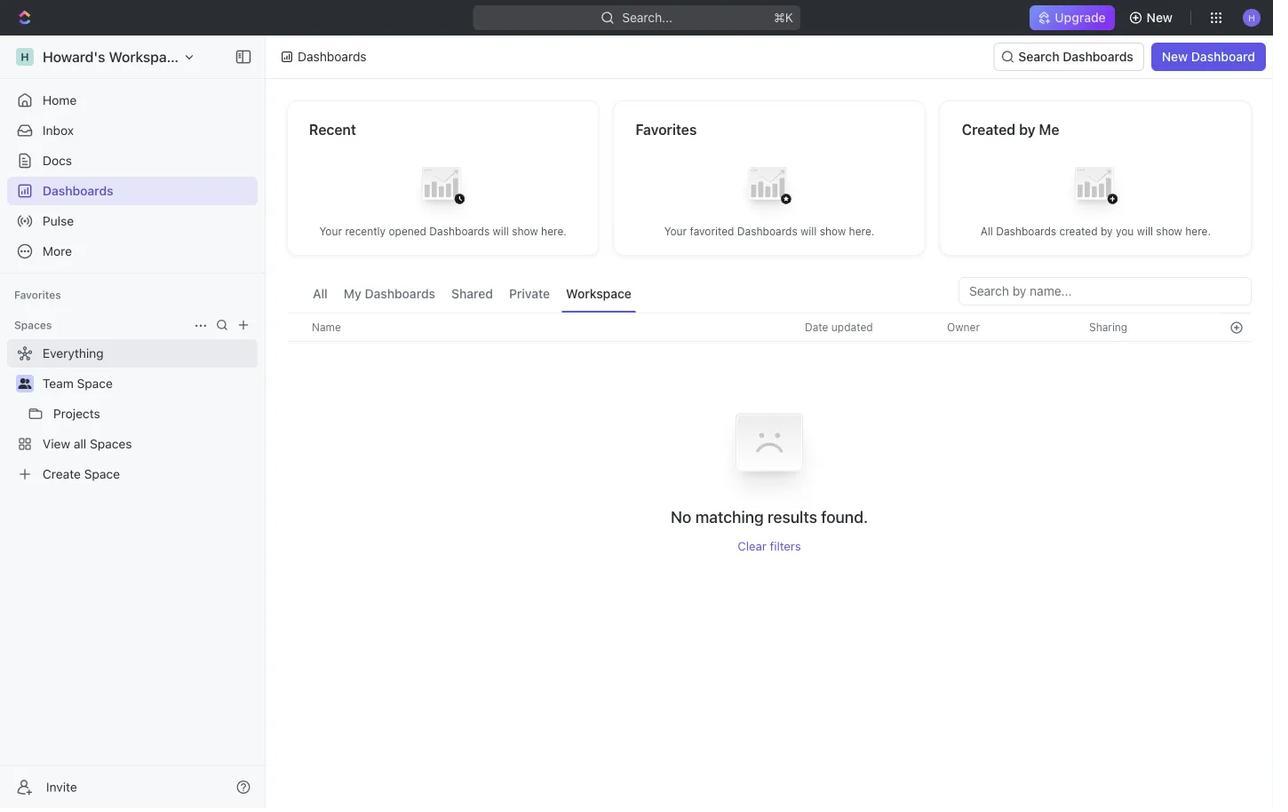 Task type: vqa. For each thing, say whether or not it's contained in the screenshot.
Upgrade LINK
yes



Task type: locate. For each thing, give the bounding box(es) containing it.
dashboards up pulse
[[43, 184, 113, 198]]

my
[[344, 287, 362, 301]]

shared
[[452, 287, 493, 301]]

1 horizontal spatial h
[[1249, 12, 1256, 22]]

inbox
[[43, 123, 74, 138]]

pulse
[[43, 214, 74, 228]]

space for create space
[[84, 467, 120, 482]]

name
[[312, 321, 341, 334]]

1 vertical spatial h
[[21, 51, 29, 63]]

0 vertical spatial workspace
[[109, 48, 183, 65]]

tree
[[7, 340, 258, 489]]

user group image
[[18, 379, 32, 389]]

2 your from the left
[[665, 225, 687, 238]]

projects
[[53, 407, 100, 421]]

1 horizontal spatial will
[[801, 225, 817, 238]]

opened
[[389, 225, 427, 238]]

favorites
[[636, 121, 697, 138], [14, 289, 61, 301]]

new for new dashboard
[[1162, 49, 1189, 64]]

1 vertical spatial space
[[84, 467, 120, 482]]

will down no favorited dashboards image
[[801, 225, 817, 238]]

1 horizontal spatial workspace
[[566, 287, 632, 301]]

1 horizontal spatial spaces
[[90, 437, 132, 452]]

search dashboards
[[1019, 49, 1134, 64]]

space up projects
[[77, 376, 113, 391]]

you
[[1116, 225, 1134, 238]]

dashboards inside dashboards link
[[43, 184, 113, 198]]

new
[[1147, 10, 1173, 25], [1162, 49, 1189, 64]]

0 horizontal spatial all
[[313, 287, 328, 301]]

h inside howard's workspace, , element
[[21, 51, 29, 63]]

0 horizontal spatial here.
[[541, 225, 567, 238]]

will up shared in the top left of the page
[[493, 225, 509, 238]]

private
[[509, 287, 550, 301]]

by
[[1020, 121, 1036, 138], [1101, 225, 1113, 238]]

show
[[512, 225, 538, 238], [820, 225, 846, 238], [1157, 225, 1183, 238]]

new for new
[[1147, 10, 1173, 25]]

invite
[[46, 780, 77, 795]]

spaces right the all
[[90, 437, 132, 452]]

tree containing everything
[[7, 340, 258, 489]]

by left you
[[1101, 225, 1113, 238]]

0 horizontal spatial will
[[493, 225, 509, 238]]

space down view all spaces on the left of page
[[84, 467, 120, 482]]

tab list
[[308, 277, 636, 313]]

docs link
[[7, 147, 258, 175]]

tab list containing all
[[308, 277, 636, 313]]

howard's workspace
[[43, 48, 183, 65]]

private button
[[505, 277, 555, 313]]

0 vertical spatial by
[[1020, 121, 1036, 138]]

all
[[981, 225, 994, 238], [313, 287, 328, 301]]

dashboards inside my dashboards button
[[365, 287, 436, 301]]

howard's
[[43, 48, 105, 65]]

new button
[[1122, 4, 1184, 32]]

create space
[[43, 467, 120, 482]]

your for favorites
[[665, 225, 687, 238]]

clear filters
[[738, 539, 801, 553]]

new up the new dashboard
[[1147, 10, 1173, 25]]

all inside button
[[313, 287, 328, 301]]

all button
[[308, 277, 332, 313]]

your recently opened dashboards will show here.
[[320, 225, 567, 238]]

space
[[77, 376, 113, 391], [84, 467, 120, 482]]

workspace inside the workspace button
[[566, 287, 632, 301]]

3 will from the left
[[1137, 225, 1154, 238]]

tree inside sidebar navigation
[[7, 340, 258, 489]]

spaces
[[14, 319, 52, 332], [90, 437, 132, 452]]

new inside new dashboard button
[[1162, 49, 1189, 64]]

0 horizontal spatial favorites
[[14, 289, 61, 301]]

matching
[[696, 508, 764, 527]]

workspace right private on the top left
[[566, 287, 632, 301]]

search
[[1019, 49, 1060, 64]]

shared button
[[447, 277, 498, 313]]

0 vertical spatial h
[[1249, 12, 1256, 22]]

0 horizontal spatial h
[[21, 51, 29, 63]]

h up dashboard
[[1249, 12, 1256, 22]]

2 horizontal spatial here.
[[1186, 225, 1211, 238]]

spaces inside tree
[[90, 437, 132, 452]]

0 vertical spatial all
[[981, 225, 994, 238]]

filters
[[770, 539, 801, 553]]

howard's workspace, , element
[[16, 48, 34, 66]]

h
[[1249, 12, 1256, 22], [21, 51, 29, 63]]

by left "me"
[[1020, 121, 1036, 138]]

upgrade
[[1055, 10, 1106, 25]]

1 vertical spatial by
[[1101, 225, 1113, 238]]

your favorited dashboards will show here.
[[665, 225, 875, 238]]

updated
[[832, 321, 873, 334]]

favorited
[[690, 225, 735, 238]]

0 horizontal spatial spaces
[[14, 319, 52, 332]]

team
[[43, 376, 74, 391]]

view all spaces link
[[7, 430, 254, 459]]

spaces down favorites button
[[14, 319, 52, 332]]

0 vertical spatial spaces
[[14, 319, 52, 332]]

1 vertical spatial all
[[313, 287, 328, 301]]

0 horizontal spatial show
[[512, 225, 538, 238]]

row
[[287, 313, 1252, 342]]

no recent dashboards image
[[408, 153, 479, 224]]

recent
[[309, 121, 356, 138]]

0 vertical spatial new
[[1147, 10, 1173, 25]]

1 vertical spatial workspace
[[566, 287, 632, 301]]

workspace up the home link
[[109, 48, 183, 65]]

create space link
[[7, 460, 254, 489]]

your
[[320, 225, 342, 238], [665, 225, 687, 238]]

space for team space
[[77, 376, 113, 391]]

h inside h dropdown button
[[1249, 12, 1256, 22]]

h left howard's
[[21, 51, 29, 63]]

team space
[[43, 376, 113, 391]]

1 horizontal spatial favorites
[[636, 121, 697, 138]]

favorites inside button
[[14, 289, 61, 301]]

2 horizontal spatial show
[[1157, 225, 1183, 238]]

1 vertical spatial favorites
[[14, 289, 61, 301]]

sharing
[[1090, 321, 1128, 334]]

0 horizontal spatial your
[[320, 225, 342, 238]]

1 horizontal spatial show
[[820, 225, 846, 238]]

1 vertical spatial spaces
[[90, 437, 132, 452]]

2 here. from the left
[[849, 225, 875, 238]]

all for all dashboards created by you will show here.
[[981, 225, 994, 238]]

2 show from the left
[[820, 225, 846, 238]]

1 vertical spatial new
[[1162, 49, 1189, 64]]

2 horizontal spatial will
[[1137, 225, 1154, 238]]

your left favorited
[[665, 225, 687, 238]]

new dashboard button
[[1152, 43, 1267, 71]]

new inside new button
[[1147, 10, 1173, 25]]

1 your from the left
[[320, 225, 342, 238]]

dashboards
[[298, 49, 367, 64], [1063, 49, 1134, 64], [43, 184, 113, 198], [430, 225, 490, 238], [738, 225, 798, 238], [997, 225, 1057, 238], [365, 287, 436, 301]]

dashboards right my
[[365, 287, 436, 301]]

will
[[493, 225, 509, 238], [801, 225, 817, 238], [1137, 225, 1154, 238]]

h button
[[1238, 4, 1267, 32]]

will right you
[[1137, 225, 1154, 238]]

0 horizontal spatial workspace
[[109, 48, 183, 65]]

your left recently
[[320, 225, 342, 238]]

dashboards link
[[7, 177, 258, 205]]

here.
[[541, 225, 567, 238], [849, 225, 875, 238], [1186, 225, 1211, 238]]

created
[[1060, 225, 1098, 238]]

new down new button at the top of the page
[[1162, 49, 1189, 64]]

all for all
[[313, 287, 328, 301]]

search dashboards button
[[994, 43, 1145, 71]]

1 horizontal spatial here.
[[849, 225, 875, 238]]

dashboards down upgrade
[[1063, 49, 1134, 64]]

workspace
[[109, 48, 183, 65], [566, 287, 632, 301]]

0 vertical spatial space
[[77, 376, 113, 391]]

dashboards inside search dashboards button
[[1063, 49, 1134, 64]]

1 horizontal spatial all
[[981, 225, 994, 238]]

1 horizontal spatial your
[[665, 225, 687, 238]]



Task type: describe. For each thing, give the bounding box(es) containing it.
1 here. from the left
[[541, 225, 567, 238]]

workspace button
[[562, 277, 636, 313]]

all
[[74, 437, 86, 452]]

dashboards down no favorited dashboards image
[[738, 225, 798, 238]]

no
[[671, 508, 692, 527]]

your for recent
[[320, 225, 342, 238]]

recently
[[345, 225, 386, 238]]

date updated
[[805, 321, 873, 334]]

2 will from the left
[[801, 225, 817, 238]]

no favorited dashboards image
[[734, 153, 805, 224]]

0 vertical spatial favorites
[[636, 121, 697, 138]]

my dashboards
[[344, 287, 436, 301]]

view all spaces
[[43, 437, 132, 452]]

date updated button
[[795, 314, 884, 341]]

no matching results found. row
[[287, 390, 1252, 553]]

created
[[962, 121, 1016, 138]]

clear filters button
[[738, 539, 801, 553]]

dashboards left created
[[997, 225, 1057, 238]]

no created by me dashboards image
[[1061, 153, 1132, 224]]

1 horizontal spatial by
[[1101, 225, 1113, 238]]

projects link
[[53, 400, 254, 428]]

found.
[[822, 508, 869, 527]]

Search by name... text field
[[970, 278, 1242, 305]]

dashboard
[[1192, 49, 1256, 64]]

create
[[43, 467, 81, 482]]

favorites button
[[7, 284, 68, 306]]

sidebar navigation
[[0, 36, 269, 809]]

3 here. from the left
[[1186, 225, 1211, 238]]

more
[[43, 244, 72, 259]]

home link
[[7, 86, 258, 115]]

no matching results found. table
[[287, 313, 1252, 553]]

home
[[43, 93, 77, 108]]

docs
[[43, 153, 72, 168]]

created by me
[[962, 121, 1060, 138]]

owner
[[948, 321, 980, 334]]

all dashboards created by you will show here.
[[981, 225, 1211, 238]]

no data image
[[716, 390, 823, 507]]

dashboards down no recent dashboards image
[[430, 225, 490, 238]]

new dashboard
[[1162, 49, 1256, 64]]

upgrade link
[[1030, 5, 1115, 30]]

0 horizontal spatial by
[[1020, 121, 1036, 138]]

1 will from the left
[[493, 225, 509, 238]]

no matching results found.
[[671, 508, 869, 527]]

row containing name
[[287, 313, 1252, 342]]

team space link
[[43, 370, 254, 398]]

view
[[43, 437, 70, 452]]

more button
[[7, 237, 258, 266]]

everything link
[[7, 340, 251, 368]]

workspace inside sidebar navigation
[[109, 48, 183, 65]]

me
[[1040, 121, 1060, 138]]

everything
[[43, 346, 104, 361]]

results
[[768, 508, 818, 527]]

1 show from the left
[[512, 225, 538, 238]]

clear
[[738, 539, 767, 553]]

dashboards up recent
[[298, 49, 367, 64]]

⌘k
[[774, 10, 793, 25]]

inbox link
[[7, 116, 258, 145]]

date
[[805, 321, 829, 334]]

my dashboards button
[[339, 277, 440, 313]]

search...
[[622, 10, 673, 25]]

3 show from the left
[[1157, 225, 1183, 238]]

pulse link
[[7, 207, 258, 236]]



